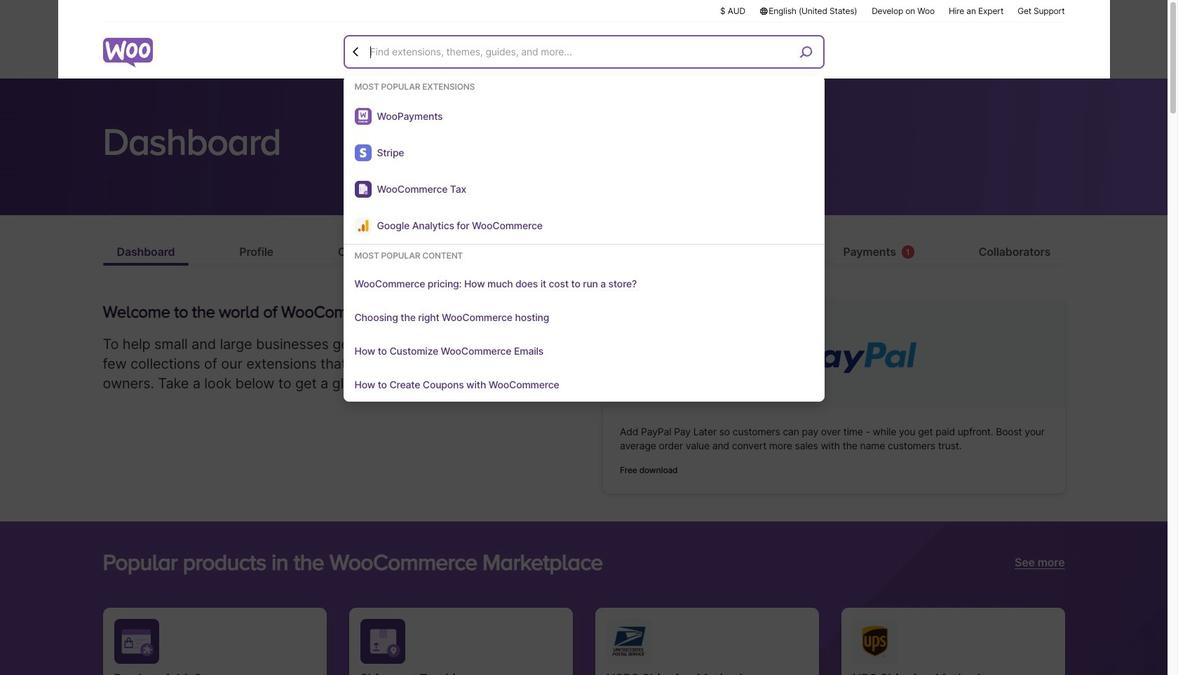 Task type: locate. For each thing, give the bounding box(es) containing it.
2 group from the top
[[343, 250, 824, 402]]

group
[[343, 81, 824, 245], [343, 250, 824, 402]]

None search field
[[343, 35, 824, 402]]

list box
[[343, 81, 824, 402]]

1 vertical spatial group
[[343, 250, 824, 402]]

Find extensions, themes, guides, and more… search field
[[366, 37, 794, 67]]

close search image
[[349, 45, 363, 59]]

0 vertical spatial group
[[343, 81, 824, 245]]



Task type: vqa. For each thing, say whether or not it's contained in the screenshot.
chevron up image in the right of the page
no



Task type: describe. For each thing, give the bounding box(es) containing it.
1 group from the top
[[343, 81, 824, 245]]



